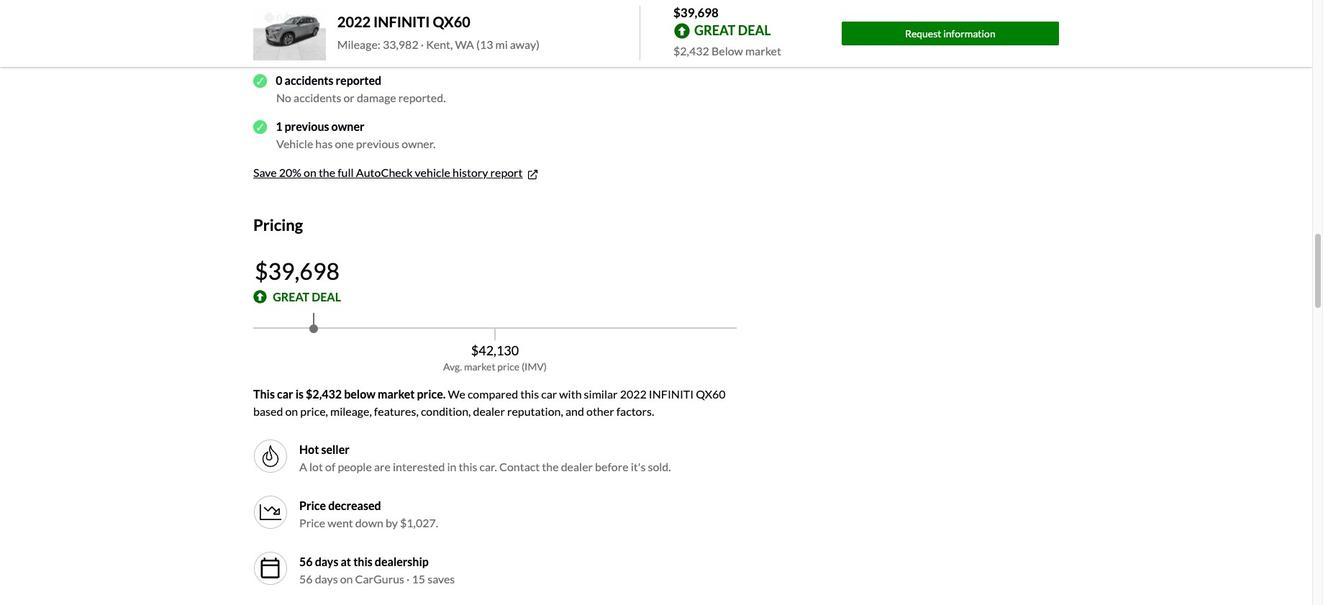 Task type: vqa. For each thing, say whether or not it's contained in the screenshot.
"is" to the left
no



Task type: describe. For each thing, give the bounding box(es) containing it.
infiniti inside 2022 infiniti qx60 mileage: 33,982 · kent, wa (13 mi away)
[[374, 13, 430, 30]]

$39,698 for $2,432
[[674, 5, 719, 20]]

sold.
[[648, 460, 671, 473]]

price decreased image
[[259, 501, 282, 524]]

1 vertical spatial reported.
[[399, 91, 446, 105]]

request information
[[905, 27, 996, 39]]

great
[[694, 22, 736, 38]]

similar
[[584, 387, 618, 401]]

0 accidents reported
[[276, 74, 382, 87]]

vehicle
[[276, 137, 313, 151]]

below
[[712, 44, 743, 57]]

market for $42,130
[[464, 360, 496, 373]]

based
[[253, 404, 283, 418]]

this inside hot seller a lot of people are interested in this car. contact the dealer before it's sold.
[[459, 460, 477, 473]]

by
[[386, 516, 398, 529]]

interested
[[393, 460, 445, 473]]

the inside hot seller a lot of people are interested in this car. contact the dealer before it's sold.
[[542, 460, 559, 473]]

no issues reported.
[[276, 45, 374, 59]]

clean title
[[276, 28, 329, 41]]

clean
[[276, 28, 305, 41]]

saves
[[428, 572, 455, 586]]

avg.
[[443, 360, 462, 373]]

great deal
[[273, 290, 341, 303]]

seller
[[321, 442, 350, 456]]

vdpcheck image
[[253, 28, 267, 42]]

2 price from the top
[[299, 516, 325, 529]]

information
[[944, 27, 996, 39]]

hot seller a lot of people are interested in this car. contact the dealer before it's sold.
[[299, 442, 671, 473]]

dealership
[[375, 555, 429, 568]]

is
[[296, 387, 304, 401]]

other
[[586, 404, 614, 418]]

20%
[[279, 166, 301, 179]]

56 days at this dealership 56 days on cargurus · 15 saves
[[299, 555, 455, 586]]

qx60 inside 2022 infiniti qx60 mileage: 33,982 · kent, wa (13 mi away)
[[433, 13, 471, 30]]

issues
[[294, 45, 324, 59]]

· inside 56 days at this dealership 56 days on cargurus · 15 saves
[[407, 572, 410, 586]]

deal
[[312, 290, 341, 303]]

it's
[[631, 460, 646, 473]]

owner
[[331, 120, 365, 133]]

1 price from the top
[[299, 498, 326, 512]]

no accidents or damage reported.
[[276, 91, 446, 105]]

contact
[[499, 460, 540, 473]]

pricing
[[253, 215, 303, 235]]

(imv)
[[522, 360, 547, 373]]

in
[[447, 460, 457, 473]]

accidents for no
[[294, 91, 341, 105]]

before
[[595, 460, 629, 473]]

we
[[448, 387, 465, 401]]

no for no accidents or damage reported.
[[276, 91, 291, 105]]

or
[[344, 91, 355, 105]]

price decreased price went down by $1,027.
[[299, 498, 438, 529]]

0 vertical spatial $2,432
[[674, 44, 709, 57]]

$42,130
[[471, 342, 519, 358]]

save
[[253, 166, 277, 179]]

hot
[[299, 442, 319, 456]]

$1,027.
[[400, 516, 438, 529]]

on inside we compared this car with similar 2022 infiniti qx60 based on price, mileage, features, condition, dealer reputation, and other factors.
[[285, 404, 298, 418]]

request
[[905, 27, 942, 39]]

with
[[559, 387, 582, 401]]

1
[[276, 120, 282, 133]]

at
[[341, 555, 351, 568]]

this car is $2,432 below market price.
[[253, 387, 446, 401]]

history
[[453, 166, 488, 179]]

qx60 inside we compared this car with similar 2022 infiniti qx60 based on price, mileage, features, condition, dealer reputation, and other factors.
[[696, 387, 726, 401]]

(13
[[476, 38, 493, 51]]

price
[[498, 360, 520, 373]]

below
[[344, 387, 376, 401]]

cargurus
[[355, 572, 404, 586]]

we compared this car with similar 2022 infiniti qx60 based on price, mileage, features, condition, dealer reputation, and other factors.
[[253, 387, 726, 418]]

kent,
[[426, 38, 453, 51]]

2022 infiniti qx60 mileage: 33,982 · kent, wa (13 mi away)
[[337, 13, 540, 51]]

report
[[490, 166, 523, 179]]

one
[[335, 137, 354, 151]]

33,982
[[383, 38, 419, 51]]

owner.
[[402, 137, 436, 151]]

people
[[338, 460, 372, 473]]

accidents for 0
[[285, 74, 334, 87]]

features,
[[374, 404, 419, 418]]

this
[[253, 387, 275, 401]]

0 vertical spatial reported.
[[326, 45, 374, 59]]

price,
[[300, 404, 328, 418]]

mileage:
[[337, 38, 381, 51]]

down
[[355, 516, 383, 529]]

1 horizontal spatial previous
[[356, 137, 400, 151]]

wa
[[455, 38, 474, 51]]

are
[[374, 460, 391, 473]]

reputation,
[[507, 404, 563, 418]]

this inside 56 days at this dealership 56 days on cargurus · 15 saves
[[353, 555, 373, 568]]



Task type: locate. For each thing, give the bounding box(es) containing it.
1 vertical spatial accidents
[[294, 91, 341, 105]]

0 vertical spatial this
[[520, 387, 539, 401]]

dealer
[[473, 404, 505, 418], [561, 460, 593, 473]]

the right contact
[[542, 460, 559, 473]]

infiniti up 33,982
[[374, 13, 430, 30]]

2022 infiniti qx60 image
[[253, 6, 326, 61]]

1 horizontal spatial infiniti
[[649, 387, 694, 401]]

dealer inside hot seller a lot of people are interested in this car. contact the dealer before it's sold.
[[561, 460, 593, 473]]

0 horizontal spatial $2,432
[[306, 387, 342, 401]]

0 vertical spatial infiniti
[[374, 13, 430, 30]]

1 vertical spatial no
[[276, 91, 291, 105]]

no for no issues reported.
[[276, 45, 291, 59]]

2022
[[337, 13, 371, 30], [620, 387, 647, 401]]

1 horizontal spatial $2,432
[[674, 44, 709, 57]]

dealer left before
[[561, 460, 593, 473]]

vdpcheck image left 1
[[253, 120, 267, 134]]

car left the with at left bottom
[[541, 387, 557, 401]]

2 car from the left
[[541, 387, 557, 401]]

2022 inside we compared this car with similar 2022 infiniti qx60 based on price, mileage, features, condition, dealer reputation, and other factors.
[[620, 387, 647, 401]]

0 vertical spatial market
[[746, 44, 781, 57]]

1 vertical spatial days
[[315, 572, 338, 586]]

0 horizontal spatial infiniti
[[374, 13, 430, 30]]

this inside we compared this car with similar 2022 infiniti qx60 based on price, mileage, features, condition, dealer reputation, and other factors.
[[520, 387, 539, 401]]

1 horizontal spatial market
[[464, 360, 496, 373]]

56
[[299, 555, 313, 568], [299, 572, 313, 586]]

previous up vehicle
[[285, 120, 329, 133]]

vdpcheck image for 1 previous owner
[[253, 120, 267, 134]]

price left went
[[299, 516, 325, 529]]

condition,
[[421, 404, 471, 418]]

price
[[299, 498, 326, 512], [299, 516, 325, 529]]

1 horizontal spatial car
[[541, 387, 557, 401]]

a
[[299, 460, 307, 473]]

· left 15
[[407, 572, 410, 586]]

1 vertical spatial on
[[285, 404, 298, 418]]

away)
[[510, 38, 540, 51]]

2 days from the top
[[315, 572, 338, 586]]

on down 'is'
[[285, 404, 298, 418]]

market down deal
[[746, 44, 781, 57]]

$39,698
[[674, 5, 719, 20], [255, 257, 340, 285]]

1 horizontal spatial 2022
[[620, 387, 647, 401]]

deal
[[738, 22, 771, 38]]

1 vdpcheck image from the top
[[253, 74, 267, 88]]

2022 up "mileage:"
[[337, 13, 371, 30]]

this up "reputation,"
[[520, 387, 539, 401]]

qx60
[[433, 13, 471, 30], [696, 387, 726, 401]]

great
[[273, 290, 310, 303]]

dealer down compared
[[473, 404, 505, 418]]

0 horizontal spatial dealer
[[473, 404, 505, 418]]

0 horizontal spatial on
[[285, 404, 298, 418]]

reported. right damage
[[399, 91, 446, 105]]

1 car from the left
[[277, 387, 293, 401]]

0 horizontal spatial this
[[353, 555, 373, 568]]

0 vertical spatial vdpcheck image
[[253, 74, 267, 88]]

save 20% on the full autocheck vehicle history report
[[253, 166, 523, 179]]

this right at
[[353, 555, 373, 568]]

0 vertical spatial previous
[[285, 120, 329, 133]]

save 20% on the full autocheck vehicle history report link
[[253, 166, 540, 181]]

great deal image
[[253, 290, 267, 304]]

2 horizontal spatial market
[[746, 44, 781, 57]]

· left kent,
[[421, 38, 424, 51]]

0 vertical spatial ·
[[421, 38, 424, 51]]

dealer inside we compared this car with similar 2022 infiniti qx60 based on price, mileage, features, condition, dealer reputation, and other factors.
[[473, 404, 505, 418]]

1 horizontal spatial on
[[304, 166, 317, 179]]

1 vertical spatial 2022
[[620, 387, 647, 401]]

2 vertical spatial market
[[378, 387, 415, 401]]

1 vertical spatial this
[[459, 460, 477, 473]]

on down at
[[340, 572, 353, 586]]

days left the cargurus
[[315, 572, 338, 586]]

compared
[[468, 387, 518, 401]]

0 vertical spatial no
[[276, 45, 291, 59]]

1 horizontal spatial $39,698
[[674, 5, 719, 20]]

damage
[[357, 91, 396, 105]]

1 horizontal spatial the
[[542, 460, 559, 473]]

0 vertical spatial accidents
[[285, 74, 334, 87]]

1 previous owner
[[276, 120, 365, 133]]

reported
[[336, 74, 382, 87]]

days left at
[[315, 555, 339, 568]]

on right '20%'
[[304, 166, 317, 179]]

$42,130 avg. market price (imv)
[[443, 342, 547, 373]]

vehicle has one previous owner.
[[276, 137, 436, 151]]

0 horizontal spatial $39,698
[[255, 257, 340, 285]]

infiniti inside we compared this car with similar 2022 infiniti qx60 based on price, mileage, features, condition, dealer reputation, and other factors.
[[649, 387, 694, 401]]

1 no from the top
[[276, 45, 291, 59]]

1 vertical spatial dealer
[[561, 460, 593, 473]]

save 20% on the full autocheck vehicle history report image
[[526, 167, 540, 181]]

decreased
[[328, 498, 381, 512]]

0 vertical spatial 56
[[299, 555, 313, 568]]

2 no from the top
[[276, 91, 291, 105]]

0 vertical spatial $39,698
[[674, 5, 719, 20]]

0 vertical spatial price
[[299, 498, 326, 512]]

previous
[[285, 120, 329, 133], [356, 137, 400, 151]]

1 horizontal spatial qx60
[[696, 387, 726, 401]]

0 vertical spatial dealer
[[473, 404, 505, 418]]

0 vertical spatial qx60
[[433, 13, 471, 30]]

market inside $42,130 avg. market price (imv)
[[464, 360, 496, 373]]

market down $42,130
[[464, 360, 496, 373]]

this right in at the left bottom of the page
[[459, 460, 477, 473]]

· inside 2022 infiniti qx60 mileage: 33,982 · kent, wa (13 mi away)
[[421, 38, 424, 51]]

0 horizontal spatial previous
[[285, 120, 329, 133]]

1 vertical spatial the
[[542, 460, 559, 473]]

$2,432 down great
[[674, 44, 709, 57]]

2 horizontal spatial this
[[520, 387, 539, 401]]

reported.
[[326, 45, 374, 59], [399, 91, 446, 105]]

reported. up reported
[[326, 45, 374, 59]]

0 horizontal spatial car
[[277, 387, 293, 401]]

vdpcheck image for 0 accidents reported
[[253, 74, 267, 88]]

0
[[276, 74, 282, 87]]

1 vertical spatial previous
[[356, 137, 400, 151]]

0 horizontal spatial the
[[319, 166, 335, 179]]

$39,698 for great deal
[[255, 257, 340, 285]]

1 vertical spatial market
[[464, 360, 496, 373]]

price.
[[417, 387, 446, 401]]

on inside 56 days at this dealership 56 days on cargurus · 15 saves
[[340, 572, 353, 586]]

0 horizontal spatial ·
[[407, 572, 410, 586]]

on
[[304, 166, 317, 179], [285, 404, 298, 418], [340, 572, 353, 586]]

factors.
[[616, 404, 654, 418]]

market for $2,432
[[746, 44, 781, 57]]

2022 up "factors." at the bottom of the page
[[620, 387, 647, 401]]

car.
[[480, 460, 497, 473]]

56 days at this dealership image
[[253, 551, 288, 586]]

1 horizontal spatial reported.
[[399, 91, 446, 105]]

market up features,
[[378, 387, 415, 401]]

$2,432
[[674, 44, 709, 57], [306, 387, 342, 401]]

2 56 from the top
[[299, 572, 313, 586]]

1 vertical spatial qx60
[[696, 387, 726, 401]]

car left 'is'
[[277, 387, 293, 401]]

infiniti
[[374, 13, 430, 30], [649, 387, 694, 401]]

2 vertical spatial this
[[353, 555, 373, 568]]

mileage,
[[330, 404, 372, 418]]

accidents down 0 accidents reported
[[294, 91, 341, 105]]

1 vertical spatial ·
[[407, 572, 410, 586]]

0 vertical spatial the
[[319, 166, 335, 179]]

car inside we compared this car with similar 2022 infiniti qx60 based on price, mileage, features, condition, dealer reputation, and other factors.
[[541, 387, 557, 401]]

previous up the autocheck
[[356, 137, 400, 151]]

1 vertical spatial 56
[[299, 572, 313, 586]]

price decreased image
[[253, 495, 288, 529]]

0 horizontal spatial qx60
[[433, 13, 471, 30]]

vdpcheck image
[[253, 74, 267, 88], [253, 120, 267, 134]]

vehicle
[[415, 166, 450, 179]]

title
[[308, 28, 329, 41]]

1 horizontal spatial ·
[[421, 38, 424, 51]]

mi
[[495, 38, 508, 51]]

vdpcheck image left 0 at the left of page
[[253, 74, 267, 88]]

56 days at this dealership image
[[259, 557, 282, 580]]

this
[[520, 387, 539, 401], [459, 460, 477, 473], [353, 555, 373, 568]]

of
[[325, 460, 336, 473]]

0 horizontal spatial market
[[378, 387, 415, 401]]

2 horizontal spatial on
[[340, 572, 353, 586]]

no down clean
[[276, 45, 291, 59]]

request information button
[[842, 22, 1059, 45]]

1 days from the top
[[315, 555, 339, 568]]

1 vertical spatial $39,698
[[255, 257, 340, 285]]

1 56 from the top
[[299, 555, 313, 568]]

accidents down issues
[[285, 74, 334, 87]]

2 vertical spatial on
[[340, 572, 353, 586]]

$2,432 up price,
[[306, 387, 342, 401]]

infiniti up "factors." at the bottom of the page
[[649, 387, 694, 401]]

price down lot
[[299, 498, 326, 512]]

and
[[566, 404, 584, 418]]

no
[[276, 45, 291, 59], [276, 91, 291, 105]]

0 vertical spatial days
[[315, 555, 339, 568]]

went
[[328, 516, 353, 529]]

the left full
[[319, 166, 335, 179]]

1 horizontal spatial this
[[459, 460, 477, 473]]

1 vertical spatial $2,432
[[306, 387, 342, 401]]

1 vertical spatial price
[[299, 516, 325, 529]]

1 vertical spatial infiniti
[[649, 387, 694, 401]]

lot
[[309, 460, 323, 473]]

autocheck
[[356, 166, 413, 179]]

1 vertical spatial vdpcheck image
[[253, 120, 267, 134]]

market
[[746, 44, 781, 57], [464, 360, 496, 373], [378, 387, 415, 401]]

full
[[338, 166, 354, 179]]

0 horizontal spatial reported.
[[326, 45, 374, 59]]

0 horizontal spatial 2022
[[337, 13, 371, 30]]

0 vertical spatial 2022
[[337, 13, 371, 30]]

2022 inside 2022 infiniti qx60 mileage: 33,982 · kent, wa (13 mi away)
[[337, 13, 371, 30]]

1 horizontal spatial dealer
[[561, 460, 593, 473]]

15
[[412, 572, 425, 586]]

no down 0 at the left of page
[[276, 91, 291, 105]]

has
[[315, 137, 333, 151]]

$2,432 below market
[[674, 44, 781, 57]]

hot seller image
[[253, 439, 288, 473], [259, 445, 282, 468]]

2 vdpcheck image from the top
[[253, 120, 267, 134]]

0 vertical spatial on
[[304, 166, 317, 179]]

accidents
[[285, 74, 334, 87], [294, 91, 341, 105]]

great deal
[[694, 22, 771, 38]]



